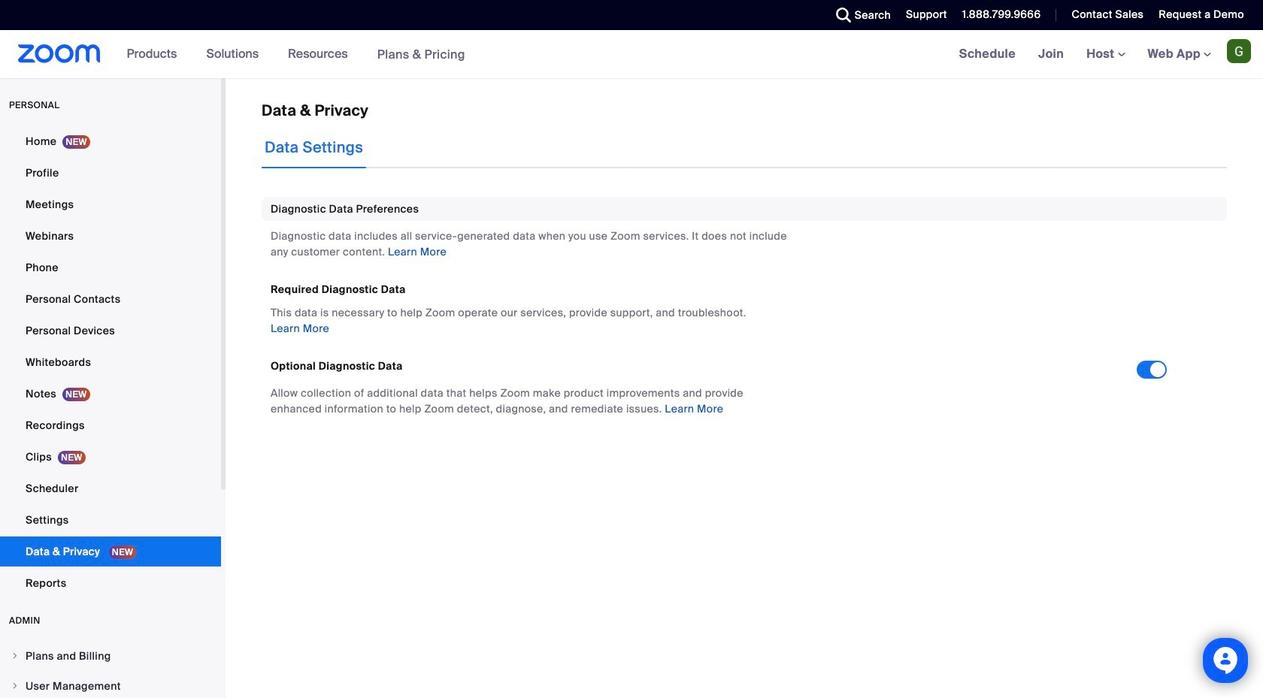 Task type: describe. For each thing, give the bounding box(es) containing it.
zoom logo image
[[18, 44, 101, 63]]

personal menu menu
[[0, 126, 221, 600]]

product information navigation
[[116, 30, 477, 79]]

meetings navigation
[[948, 30, 1264, 79]]

right image
[[11, 682, 20, 691]]

right image
[[11, 652, 20, 661]]



Task type: vqa. For each thing, say whether or not it's contained in the screenshot.
2nd Burton from the bottom
no



Task type: locate. For each thing, give the bounding box(es) containing it.
1 menu item from the top
[[0, 642, 221, 671]]

profile picture image
[[1228, 39, 1252, 63]]

1 vertical spatial menu item
[[0, 673, 221, 699]]

0 vertical spatial menu item
[[0, 642, 221, 671]]

2 menu item from the top
[[0, 673, 221, 699]]

admin menu menu
[[0, 642, 221, 699]]

tab
[[262, 126, 366, 169]]

banner
[[0, 30, 1264, 79]]

menu item
[[0, 642, 221, 671], [0, 673, 221, 699]]



